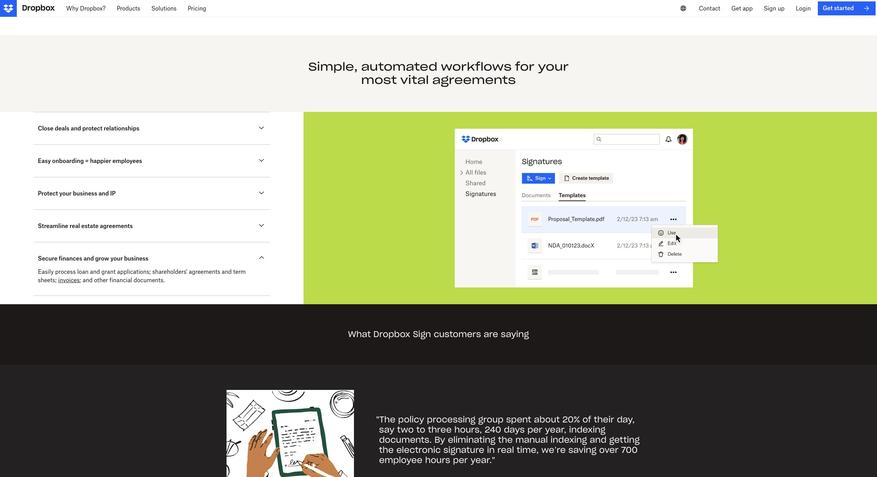 Task type: vqa. For each thing, say whether or not it's contained in the screenshot.
list on the left of page
no



Task type: locate. For each thing, give the bounding box(es) containing it.
get inside get started link
[[823, 5, 833, 12]]

1 horizontal spatial your
[[111, 255, 123, 262]]

business
[[73, 190, 97, 197], [124, 255, 148, 262]]

0 horizontal spatial per
[[453, 455, 468, 466]]

an illustration of a person signing a document on a digital tablet image
[[227, 391, 354, 478]]

sign left up
[[764, 5, 777, 12]]

indexing up the saving
[[569, 425, 606, 436]]

solutions
[[151, 5, 177, 12]]

your right grow
[[111, 255, 123, 262]]

and down their
[[590, 435, 607, 446]]

easy onboarding = happier employees
[[38, 158, 142, 165]]

0 horizontal spatial the
[[379, 445, 394, 456]]

protect your business and ip
[[38, 190, 116, 197]]

real left estate
[[70, 223, 80, 230]]

the down say
[[379, 445, 394, 456]]

indexing down 20%
[[551, 435, 587, 446]]

0 vertical spatial your
[[538, 59, 569, 74]]

we're
[[542, 445, 566, 456]]

relationships
[[104, 125, 139, 132]]

per right days
[[528, 425, 543, 436]]

2 horizontal spatial agreements
[[432, 73, 516, 87]]

invoices
[[58, 277, 80, 284]]

0 vertical spatial business
[[73, 190, 97, 197]]

1 horizontal spatial get
[[823, 5, 833, 12]]

your inside simple, automated workflows for your most vital agreements
[[538, 59, 569, 74]]

1 vertical spatial real
[[498, 445, 514, 456]]

processing
[[427, 415, 476, 426]]

1 horizontal spatial per
[[528, 425, 543, 436]]

ip
[[110, 190, 116, 197]]

for
[[515, 59, 535, 74]]

to
[[417, 425, 426, 436]]

the right in
[[498, 435, 513, 446]]

get left started
[[823, 5, 833, 12]]

=
[[85, 158, 89, 165]]

and left term
[[222, 269, 232, 276]]

group
[[478, 415, 504, 426]]

templates in dropbox sign on signature page image
[[321, 129, 861, 288]]

workflows
[[441, 59, 512, 74]]

700
[[621, 445, 638, 456]]

2 vertical spatial agreements
[[189, 269, 220, 276]]

0 horizontal spatial your
[[59, 190, 72, 197]]

automated
[[361, 59, 438, 74]]

the
[[498, 435, 513, 446], [379, 445, 394, 456]]

2 horizontal spatial your
[[538, 59, 569, 74]]

agreements
[[432, 73, 516, 87], [100, 223, 133, 230], [189, 269, 220, 276]]

policy
[[398, 415, 424, 426]]

your right protect
[[59, 190, 72, 197]]

protect
[[38, 190, 58, 197]]

hours,
[[455, 425, 482, 436]]

by
[[435, 435, 445, 446]]

1 horizontal spatial real
[[498, 445, 514, 456]]

sign
[[764, 5, 777, 12], [413, 329, 431, 340]]

and left "ip"
[[99, 190, 109, 197]]

close deals and protect relationships
[[38, 125, 139, 132]]

0 vertical spatial per
[[528, 425, 543, 436]]

their
[[594, 415, 614, 426]]

get for get started
[[823, 5, 833, 12]]

0 horizontal spatial sign
[[413, 329, 431, 340]]

1 horizontal spatial agreements
[[189, 269, 220, 276]]

1 vertical spatial agreements
[[100, 223, 133, 230]]

1 vertical spatial documents.
[[379, 435, 432, 446]]

documents. down applications; on the left
[[134, 277, 165, 284]]

app
[[743, 5, 753, 12]]

"the
[[376, 415, 396, 426]]

your
[[538, 59, 569, 74], [59, 190, 72, 197], [111, 255, 123, 262]]

agreements inside simple, automated workflows for your most vital agreements
[[432, 73, 516, 87]]

products
[[117, 5, 140, 12]]

sign up
[[764, 5, 785, 12]]

get
[[823, 5, 833, 12], [732, 5, 741, 12]]

saving
[[569, 445, 597, 456]]

get left 'app'
[[732, 5, 741, 12]]

why
[[66, 5, 79, 12]]

and
[[71, 125, 81, 132], [99, 190, 109, 197], [84, 255, 94, 262], [90, 269, 100, 276], [222, 269, 232, 276], [83, 277, 93, 284], [590, 435, 607, 446]]

and right deals
[[71, 125, 81, 132]]

1 vertical spatial business
[[124, 255, 148, 262]]

sign right dropbox
[[413, 329, 431, 340]]

onboarding
[[52, 158, 84, 165]]

real right in
[[498, 445, 514, 456]]

what dropbox sign customers are saying
[[348, 329, 529, 340]]

1 horizontal spatial sign
[[764, 5, 777, 12]]

indexing
[[569, 425, 606, 436], [551, 435, 587, 446]]

get for get app
[[732, 5, 741, 12]]

documents.
[[134, 277, 165, 284], [379, 435, 432, 446]]

other
[[94, 277, 108, 284]]

vital
[[400, 73, 429, 87]]

easily process loan and grant applications; shareholders' agreements and term sheets;
[[38, 269, 246, 284]]

per left "year.""
[[453, 455, 468, 466]]

why dropbox?
[[66, 5, 106, 12]]

deals
[[55, 125, 69, 132]]

your for simple, automated workflows for your most vital agreements
[[538, 59, 569, 74]]

0 vertical spatial documents.
[[134, 277, 165, 284]]

finances
[[59, 255, 82, 262]]

electronic
[[397, 445, 441, 456]]

shareholders'
[[152, 269, 187, 276]]

0 vertical spatial agreements
[[432, 73, 516, 87]]

2 vertical spatial your
[[111, 255, 123, 262]]

happier
[[90, 158, 111, 165]]

documents. up employee
[[379, 435, 432, 446]]

real
[[70, 223, 80, 230], [498, 445, 514, 456]]

manual
[[516, 435, 548, 446]]

grow
[[95, 255, 109, 262]]

what
[[348, 329, 371, 340]]

0 horizontal spatial get
[[732, 5, 741, 12]]

1 horizontal spatial the
[[498, 435, 513, 446]]

0 horizontal spatial real
[[70, 223, 80, 230]]

employees
[[112, 158, 142, 165]]

business up applications; on the left
[[124, 255, 148, 262]]

real inside "the policy processing group spent about 20% of their day, say two to three hours, 240 days per year, indexing documents. by eliminating the manual indexing and getting the electronic signature in real time, we're saving over 700 employee hours per year."
[[498, 445, 514, 456]]

0 vertical spatial sign
[[764, 5, 777, 12]]

1 horizontal spatial documents.
[[379, 435, 432, 446]]

get inside get app dropdown button
[[732, 5, 741, 12]]

close
[[38, 125, 53, 132]]

your right for
[[538, 59, 569, 74]]

employee
[[379, 455, 423, 466]]

0 vertical spatial real
[[70, 223, 80, 230]]

agreements inside "easily process loan and grant applications; shareholders' agreements and term sheets;"
[[189, 269, 220, 276]]

1 vertical spatial your
[[59, 190, 72, 197]]

business left "ip"
[[73, 190, 97, 197]]

240
[[485, 425, 501, 436]]



Task type: describe. For each thing, give the bounding box(es) containing it.
products button
[[111, 0, 146, 17]]

documents. inside "the policy processing group spent about 20% of their day, say two to three hours, 240 days per year, indexing documents. by eliminating the manual indexing and getting the electronic signature in real time, we're saving over 700 employee hours per year."
[[379, 435, 432, 446]]

get app
[[732, 5, 753, 12]]

applications;
[[117, 269, 151, 276]]

0 horizontal spatial documents.
[[134, 277, 165, 284]]

pricing link
[[182, 0, 212, 17]]

streamline real estate agreements
[[38, 223, 133, 230]]

say
[[379, 425, 395, 436]]

getting
[[609, 435, 640, 446]]

invoices link
[[58, 277, 80, 284]]

simple, automated workflows for your most vital agreements
[[308, 59, 569, 87]]

get started link
[[818, 1, 876, 15]]

pricing
[[188, 5, 206, 12]]

day,
[[617, 415, 635, 426]]

financial
[[110, 277, 132, 284]]

sign up link
[[759, 0, 791, 17]]

;
[[80, 277, 81, 284]]

why dropbox? button
[[61, 0, 111, 17]]

contact
[[699, 5, 721, 12]]

your for secure finances and grow your business
[[111, 255, 123, 262]]

agreements for loan
[[189, 269, 220, 276]]

sign inside sign up link
[[764, 5, 777, 12]]

year."
[[471, 455, 495, 466]]

1 horizontal spatial business
[[124, 255, 148, 262]]

secure finances and grow your business
[[38, 255, 148, 262]]

up
[[778, 5, 785, 12]]

estate
[[81, 223, 99, 230]]

term
[[233, 269, 246, 276]]

solutions button
[[146, 0, 182, 17]]

loan
[[77, 269, 89, 276]]

"the policy processing group spent about 20% of their day, say two to three hours, 240 days per year, indexing documents. by eliminating the manual indexing and getting the electronic signature in real time, we're saving over 700 employee hours per year."
[[376, 415, 640, 466]]

about
[[534, 415, 560, 426]]

sheets;
[[38, 277, 57, 284]]

are
[[484, 329, 498, 340]]

login link
[[791, 0, 817, 17]]

of
[[583, 415, 591, 426]]

get app button
[[726, 0, 759, 17]]

and up other on the bottom
[[90, 269, 100, 276]]

0 horizontal spatial agreements
[[100, 223, 133, 230]]

dropbox?
[[80, 5, 106, 12]]

login
[[796, 5, 811, 12]]

0 horizontal spatial business
[[73, 190, 97, 197]]

and left grow
[[84, 255, 94, 262]]

year,
[[545, 425, 567, 436]]

invoices ; and other financial documents.
[[58, 277, 165, 284]]

agreements for workflows
[[432, 73, 516, 87]]

over
[[599, 445, 619, 456]]

get started
[[823, 5, 854, 12]]

protect
[[82, 125, 102, 132]]

in
[[487, 445, 495, 456]]

simple,
[[308, 59, 358, 74]]

time,
[[517, 445, 539, 456]]

contact button
[[694, 0, 726, 17]]

eliminating
[[448, 435, 496, 446]]

1 vertical spatial per
[[453, 455, 468, 466]]

saying
[[501, 329, 529, 340]]

streamline
[[38, 223, 68, 230]]

days
[[504, 425, 525, 436]]

process
[[55, 269, 76, 276]]

and inside "the policy processing group spent about 20% of their day, say two to three hours, 240 days per year, indexing documents. by eliminating the manual indexing and getting the electronic signature in real time, we're saving over 700 employee hours per year."
[[590, 435, 607, 446]]

signature
[[444, 445, 485, 456]]

spent
[[506, 415, 532, 426]]

three
[[428, 425, 452, 436]]

two
[[397, 425, 414, 436]]

and right ;
[[83, 277, 93, 284]]

hours
[[425, 455, 450, 466]]

easy
[[38, 158, 51, 165]]

secure
[[38, 255, 57, 262]]

grant
[[102, 269, 116, 276]]

1 vertical spatial sign
[[413, 329, 431, 340]]

dropbox
[[374, 329, 410, 340]]

20%
[[563, 415, 580, 426]]

most
[[361, 73, 397, 87]]

started
[[834, 5, 854, 12]]



